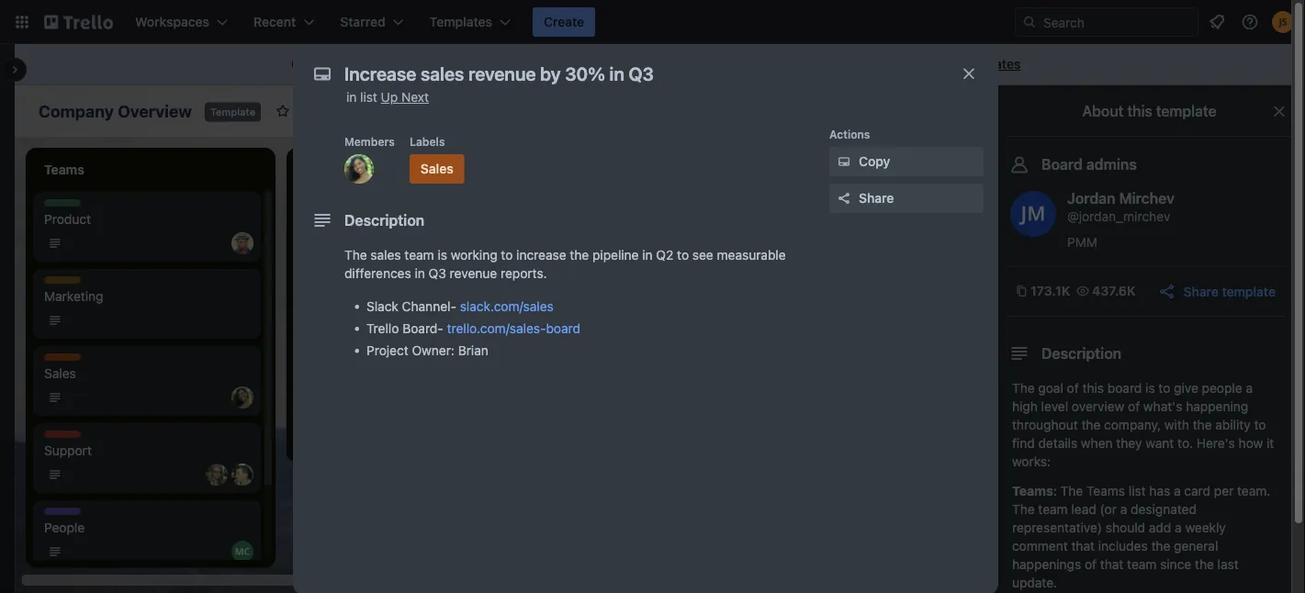 Task type: describe. For each thing, give the bounding box(es) containing it.
high
[[1013, 399, 1038, 414]]

people
[[1203, 381, 1243, 396]]

create for create
[[544, 14, 585, 29]]

people link
[[44, 519, 250, 538]]

in left up
[[346, 90, 357, 105]]

0 horizontal spatial color: green, title: "product" element
[[44, 199, 86, 213]]

sales increase sales revenue by 30% in q3
[[305, 200, 503, 245]]

when
[[1082, 436, 1113, 451]]

revenue inside the sales team is working to increase the pipeline in q2 to see measurable differences in q3 revenue reports.
[[450, 266, 497, 281]]

sales inside sales increase sales revenue by 30% in q3
[[359, 212, 389, 227]]

per
[[1215, 484, 1234, 499]]

a right "add"
[[1175, 521, 1182, 536]]

here's
[[1197, 436, 1236, 451]]

revenue inside sales increase sales revenue by 30% in q3
[[393, 212, 440, 227]]

brian
[[458, 343, 489, 358]]

the right 'on'
[[542, 57, 561, 72]]

slack.com/sales
[[460, 299, 554, 314]]

0 horizontal spatial that
[[1072, 539, 1095, 554]]

team inside the sales team is working to increase the pipeline in q2 to see measurable differences in q3 revenue reports.
[[405, 248, 434, 263]]

how
[[1239, 436, 1264, 451]]

john opherson (johnopherson) image
[[905, 98, 931, 124]]

board inside slack channel- slack.com/sales trello board- trello.com/sales-board project owner: brian
[[546, 321, 581, 336]]

copy
[[859, 154, 891, 169]]

the up when
[[1082, 418, 1101, 433]]

: the teams list has a card per team. the team lead (or a designated representative) should add a weekly comment that includes the general happenings of that team since the last update.
[[1013, 484, 1271, 591]]

from
[[766, 57, 794, 72]]

channel-
[[402, 299, 457, 314]]

it
[[867, 200, 878, 213]]

tom mikelbach (tommikelbach) image
[[232, 464, 254, 486]]

create for create board from template
[[683, 57, 724, 72]]

sales for sales increase sales revenue by 30% in q3
[[305, 200, 334, 213]]

table image
[[428, 103, 442, 118]]

andre gorte (andregorte) image
[[857, 98, 883, 124]]

in up the channel-
[[415, 266, 425, 281]]

company,
[[1105, 418, 1162, 433]]

mirchev
[[1120, 190, 1175, 207]]

oct 18, 2022
[[588, 237, 655, 250]]

product product
[[44, 200, 91, 227]]

a right (or
[[1121, 502, 1128, 517]]

173.1k
[[1031, 283, 1071, 299]]

in list up next
[[346, 90, 429, 105]]

what's
[[1144, 399, 1183, 414]]

sm image
[[835, 153, 854, 171]]

copy link
[[830, 147, 984, 176]]

john smith (johnsmith38824343) image
[[1273, 11, 1295, 33]]

sales link
[[44, 365, 250, 383]]

2 vertical spatial team
[[1128, 557, 1157, 573]]

company
[[39, 101, 114, 121]]

q2
[[657, 248, 674, 263]]

website
[[827, 212, 875, 227]]

slack
[[367, 299, 399, 314]]

jordan mirchev @jordan_mirchev
[[1068, 190, 1175, 224]]

sales inside the sales team is working to increase the pipeline in q2 to see measurable differences in q3 revenue reports.
[[371, 248, 401, 263]]

project
[[367, 343, 409, 358]]

ship
[[305, 307, 331, 323]]

2 people from the top
[[44, 521, 85, 536]]

board link
[[335, 96, 413, 126]]

0 vertical spatial chris temperson (christemperson) image
[[881, 98, 907, 124]]

see
[[693, 248, 714, 263]]

2 support from the top
[[44, 443, 92, 459]]

:
[[1054, 484, 1058, 499]]

the sales team is working to increase the pipeline in q2 to see measurable differences in q3 revenue reports.
[[345, 248, 786, 281]]

should
[[1106, 521, 1146, 536]]

a right has on the right of page
[[1174, 484, 1181, 499]]

actions
[[830, 128, 871, 141]]

want
[[1146, 436, 1175, 451]]

lead
[[1072, 502, 1097, 517]]

ship ios app link
[[305, 306, 518, 324]]

open information menu image
[[1241, 13, 1260, 31]]

0 notifications image
[[1207, 11, 1229, 33]]

0 vertical spatial this
[[1128, 102, 1153, 120]]

on
[[524, 57, 538, 72]]

has
[[1150, 484, 1171, 499]]

website redesign link
[[827, 210, 1040, 229]]

2022
[[628, 237, 655, 250]]

template
[[210, 106, 256, 118]]

explore more templates link
[[866, 50, 1032, 79]]

color: blue, title: "it" element
[[867, 199, 904, 213]]

the up representative)
[[1013, 502, 1035, 517]]

is inside the sales team is working to increase the pipeline in q2 to see measurable differences in q3 revenue reports.
[[438, 248, 447, 263]]

0 vertical spatial board
[[727, 57, 763, 72]]

1 horizontal spatial team
[[1039, 502, 1068, 517]]

this is a public template for anyone on the internet to copy.
[[310, 57, 661, 72]]

1 horizontal spatial beth orthman (bethorthman) image
[[500, 251, 522, 273]]

comment
[[1013, 539, 1068, 554]]

to up how
[[1255, 418, 1267, 433]]

1 vertical spatial of
[[1129, 399, 1141, 414]]

people people
[[44, 509, 85, 536]]

with
[[1165, 418, 1190, 433]]

437.6k
[[1093, 283, 1136, 299]]

jordan
[[1068, 190, 1116, 207]]

up next link
[[381, 90, 429, 105]]

about this template
[[1083, 102, 1217, 120]]

support support
[[44, 432, 92, 459]]

color: red, title: "support" element
[[44, 431, 87, 445]]

increase
[[305, 212, 355, 227]]

description for team
[[345, 212, 425, 229]]

marketing marketing
[[44, 278, 103, 304]]

2 horizontal spatial color: orange, title: "sales" element
[[410, 154, 465, 184]]

happening
[[1187, 399, 1249, 414]]

support inside support support
[[44, 432, 87, 445]]

this inside the goal of this board is to give people a high level overview of what's happening throughout the company, with the ability to find details when they want to. here's how it works:
[[1083, 381, 1105, 396]]

ship ios app
[[305, 307, 382, 323]]

of inside : the teams list has a card per team. the team lead (or a designated representative) should add a weekly comment that includes the general happenings of that team since the last update.
[[1085, 557, 1097, 573]]

for
[[458, 57, 474, 72]]

add
[[1149, 521, 1172, 536]]

redesign
[[878, 212, 933, 227]]

company overview
[[39, 101, 192, 121]]

increase sales revenue by 30% in q3 link
[[305, 210, 518, 247]]

marketing inside marketing marketing
[[44, 278, 97, 290]]

beth orthman (bethorthman) image
[[232, 387, 254, 409]]

ios
[[335, 307, 356, 323]]

trello.com/sales-board link
[[447, 321, 581, 336]]

product for product product
[[44, 200, 86, 213]]

slack channel- slack.com/sales trello board- trello.com/sales-board project owner: brian
[[367, 299, 581, 358]]

the down "add"
[[1152, 539, 1171, 554]]

template inside button
[[1223, 284, 1276, 299]]



Task type: vqa. For each thing, say whether or not it's contained in the screenshot.


Task type: locate. For each thing, give the bounding box(es) containing it.
update.
[[1013, 576, 1058, 591]]

this
[[310, 57, 335, 72]]

sales up differences on the left of page
[[371, 248, 401, 263]]

overview
[[118, 101, 192, 121]]

1 marketing from the top
[[44, 278, 97, 290]]

sales for sales
[[421, 161, 454, 176]]

1 vertical spatial is
[[438, 248, 447, 263]]

description for of
[[1042, 345, 1122, 363]]

that
[[1072, 539, 1095, 554], [1101, 557, 1124, 573]]

color: orange, title: "sales" element
[[410, 154, 465, 184], [305, 199, 342, 213], [44, 354, 81, 368]]

chris temperson (christemperson) image
[[761, 232, 783, 255]]

people
[[44, 509, 80, 522], [44, 521, 85, 536]]

differences
[[345, 266, 411, 281]]

board for board admins
[[1042, 156, 1083, 173]]

marques closter (marquescloster) image
[[232, 541, 254, 563]]

primary element
[[0, 0, 1306, 44]]

0 horizontal spatial q3
[[305, 230, 323, 245]]

support up color: purple, title: "people" element
[[44, 443, 92, 459]]

star or unstar board image
[[276, 104, 291, 119]]

1 vertical spatial color: orange, title: "sales" element
[[305, 199, 342, 213]]

revenue left by
[[393, 212, 440, 227]]

the goal of this board is to give people a high level overview of what's happening throughout the company, with the ability to find details when they want to. here's how it works:
[[1013, 381, 1275, 470]]

card
[[1185, 484, 1211, 499]]

share template
[[1184, 284, 1276, 299]]

list left has on the right of page
[[1129, 484, 1146, 499]]

sm image
[[288, 56, 307, 74]]

2 vertical spatial is
[[1146, 381, 1156, 396]]

1 horizontal spatial chris temperson (christemperson) image
[[881, 98, 907, 124]]

1 horizontal spatial share
[[1184, 284, 1219, 299]]

share
[[859, 191, 894, 206], [1184, 284, 1219, 299]]

create right copy.
[[683, 57, 724, 72]]

0 vertical spatial amy freiderson (amyfreiderson) image
[[833, 98, 859, 124]]

1 vertical spatial beth orthman (bethorthman) image
[[500, 251, 522, 273]]

designated
[[1131, 502, 1197, 517]]

the right : on the bottom of page
[[1061, 484, 1084, 499]]

Search field
[[1037, 8, 1198, 36]]

0 horizontal spatial create
[[544, 14, 585, 29]]

1 horizontal spatial q3
[[429, 266, 446, 281]]

in
[[346, 90, 357, 105], [493, 212, 503, 227], [643, 248, 653, 263], [415, 266, 425, 281]]

working
[[451, 248, 498, 263]]

pmm
[[1068, 235, 1098, 250]]

sales
[[359, 212, 389, 227], [371, 248, 401, 263]]

next
[[402, 90, 429, 105]]

2 teams from the left
[[1087, 484, 1126, 499]]

is
[[339, 57, 348, 72], [438, 248, 447, 263], [1146, 381, 1156, 396]]

0 horizontal spatial amy freiderson (amyfreiderson) image
[[206, 464, 228, 486]]

1 horizontal spatial list
[[1129, 484, 1146, 499]]

is left working
[[438, 248, 447, 263]]

1 vertical spatial that
[[1101, 557, 1124, 573]]

the inside the sales team is working to increase the pipeline in q2 to see measurable differences in q3 revenue reports.
[[570, 248, 589, 263]]

sales
[[421, 161, 454, 176], [305, 200, 334, 213], [44, 355, 73, 368], [44, 366, 76, 381]]

happenings
[[1013, 557, 1082, 573]]

works:
[[1013, 454, 1051, 470]]

board down slack.com/sales in the bottom left of the page
[[546, 321, 581, 336]]

description up goal
[[1042, 345, 1122, 363]]

this right about
[[1128, 102, 1153, 120]]

q3 inside sales increase sales revenue by 30% in q3
[[305, 230, 323, 245]]

1 vertical spatial share
[[1184, 284, 1219, 299]]

team down includes
[[1128, 557, 1157, 573]]

board-
[[403, 321, 444, 336]]

the inside the sales team is working to increase the pipeline in q2 to see measurable differences in q3 revenue reports.
[[345, 248, 367, 263]]

app
[[359, 307, 382, 323]]

share for share
[[859, 191, 894, 206]]

measurable
[[717, 248, 786, 263]]

general
[[1175, 539, 1219, 554]]

0 horizontal spatial teams
[[1013, 484, 1054, 499]]

chris temperson (christemperson) image
[[881, 98, 907, 124], [232, 232, 254, 255]]

1 horizontal spatial revenue
[[450, 266, 497, 281]]

color: purple, title: "people" element
[[44, 508, 81, 522]]

2 vertical spatial of
[[1085, 557, 1097, 573]]

1 horizontal spatial color: green, title: "product" element
[[566, 277, 608, 290]]

2 vertical spatial board
[[1108, 381, 1143, 396]]

team down increase sales revenue by 30% in q3 'link'
[[405, 248, 434, 263]]

sales inside sales increase sales revenue by 30% in q3
[[305, 200, 334, 213]]

amy freiderson (amyfreiderson) image
[[833, 98, 859, 124], [206, 464, 228, 486]]

1 vertical spatial team
[[1039, 502, 1068, 517]]

support
[[44, 432, 87, 445], [44, 443, 92, 459]]

product it website redesign
[[827, 200, 933, 227]]

color: green, title: "product" element
[[44, 199, 86, 213], [827, 199, 869, 213], [566, 277, 608, 290]]

30%
[[462, 212, 489, 227]]

1 vertical spatial list
[[1129, 484, 1146, 499]]

marketing up sales sales
[[44, 289, 103, 304]]

0 vertical spatial description
[[345, 212, 425, 229]]

to up reports.
[[501, 248, 513, 263]]

jordan mirchev (jordan_mirchev) image
[[929, 98, 955, 124], [1011, 191, 1057, 237]]

in right 30%
[[493, 212, 503, 227]]

q3
[[305, 230, 323, 245], [429, 266, 446, 281]]

copy.
[[630, 57, 661, 72]]

share right 437.6k
[[1184, 284, 1219, 299]]

list inside : the teams list has a card per team. the team lead (or a designated representative) should add a weekly comment that includes the general happenings of that team since the last update.
[[1129, 484, 1146, 499]]

board for board
[[366, 103, 402, 119]]

the up differences on the left of page
[[345, 248, 367, 263]]

q3 down increase
[[305, 230, 323, 245]]

explore more templates
[[877, 57, 1021, 72]]

of
[[1068, 381, 1080, 396], [1129, 399, 1141, 414], [1085, 557, 1097, 573]]

amy freiderson (amyfreiderson) image up the actions
[[833, 98, 859, 124]]

@jordan_mirchev
[[1068, 209, 1171, 224]]

0 vertical spatial create
[[544, 14, 585, 29]]

1 vertical spatial chris temperson (christemperson) image
[[232, 232, 254, 255]]

None text field
[[335, 57, 942, 90]]

1 vertical spatial revenue
[[450, 266, 497, 281]]

is up the what's
[[1146, 381, 1156, 396]]

1 vertical spatial jordan mirchev (jordan_mirchev) image
[[1011, 191, 1057, 237]]

q3 inside the sales team is working to increase the pipeline in q2 to see measurable differences in q3 revenue reports.
[[429, 266, 446, 281]]

product
[[44, 200, 86, 213], [827, 200, 869, 213], [44, 212, 91, 227], [566, 278, 608, 290]]

board up members
[[366, 103, 402, 119]]

color: green, title: "product" element down pipeline
[[566, 277, 608, 290]]

0 horizontal spatial jordan mirchev (jordan_mirchev) image
[[929, 98, 955, 124]]

2 marketing from the top
[[44, 289, 103, 304]]

0 vertical spatial that
[[1072, 539, 1095, 554]]

1 support from the top
[[44, 432, 87, 445]]

jordan mirchev (jordan_mirchev) image down the more
[[929, 98, 955, 124]]

teams down works: at bottom right
[[1013, 484, 1054, 499]]

marketing down product product
[[44, 278, 97, 290]]

slack.com/sales link
[[460, 299, 554, 314]]

1 vertical spatial board
[[546, 321, 581, 336]]

color: orange, title: "sales" element for increase sales revenue by 30% in q3
[[305, 199, 342, 213]]

goal
[[1039, 381, 1064, 396]]

team.
[[1238, 484, 1271, 499]]

jordan mirchev (jordan_mirchev) image left pmm
[[1011, 191, 1057, 237]]

about
[[1083, 102, 1124, 120]]

template
[[402, 57, 454, 72], [798, 57, 852, 72], [1157, 102, 1217, 120], [1223, 284, 1276, 299]]

trello.com/sales-
[[447, 321, 546, 336]]

0 horizontal spatial color: orange, title: "sales" element
[[44, 354, 81, 368]]

1 horizontal spatial teams
[[1087, 484, 1126, 499]]

that down includes
[[1101, 557, 1124, 573]]

the down the general
[[1196, 557, 1215, 573]]

2 vertical spatial color: orange, title: "sales" element
[[44, 354, 81, 368]]

product inside product product
[[44, 200, 86, 213]]

1 vertical spatial board
[[1042, 156, 1083, 173]]

last
[[1218, 557, 1239, 573]]

q3 up the channel-
[[429, 266, 446, 281]]

teams up (or
[[1087, 484, 1126, 499]]

1 horizontal spatial that
[[1101, 557, 1124, 573]]

0 vertical spatial share
[[859, 191, 894, 206]]

a inside the goal of this board is to give people a high level overview of what's happening throughout the company, with the ability to find details when they want to. here's how it works:
[[1247, 381, 1253, 396]]

product for product
[[566, 278, 608, 290]]

2 horizontal spatial of
[[1129, 399, 1141, 414]]

1 horizontal spatial of
[[1085, 557, 1097, 573]]

0 vertical spatial list
[[360, 90, 378, 105]]

ability
[[1216, 418, 1251, 433]]

members
[[345, 135, 395, 148]]

level
[[1042, 399, 1069, 414]]

to right the q2
[[677, 248, 689, 263]]

1 teams from the left
[[1013, 484, 1054, 499]]

beth orthman (bethorthman) image right working
[[500, 251, 522, 273]]

owner:
[[412, 343, 455, 358]]

board admins
[[1042, 156, 1138, 173]]

this up overview
[[1083, 381, 1105, 396]]

Board name text field
[[29, 96, 201, 126]]

board up "jordan"
[[1042, 156, 1083, 173]]

0 horizontal spatial of
[[1068, 381, 1080, 396]]

the up high
[[1013, 381, 1035, 396]]

0 horizontal spatial beth orthman (bethorthman) image
[[345, 154, 374, 184]]

1 horizontal spatial board
[[727, 57, 763, 72]]

to
[[614, 57, 626, 72], [501, 248, 513, 263], [677, 248, 689, 263], [1159, 381, 1171, 396], [1255, 418, 1267, 433]]

0 vertical spatial of
[[1068, 381, 1080, 396]]

0 horizontal spatial description
[[345, 212, 425, 229]]

0 horizontal spatial is
[[339, 57, 348, 72]]

oct
[[588, 237, 607, 250]]

0 horizontal spatial share
[[859, 191, 894, 206]]

to left copy.
[[614, 57, 626, 72]]

the up here's
[[1193, 418, 1213, 433]]

the inside the goal of this board is to give people a high level overview of what's happening throughout the company, with the ability to find details when they want to. here's how it works:
[[1013, 381, 1035, 396]]

1 horizontal spatial amy freiderson (amyfreiderson) image
[[833, 98, 859, 124]]

1 horizontal spatial is
[[438, 248, 447, 263]]

1 horizontal spatial create
[[683, 57, 724, 72]]

of right goal
[[1068, 381, 1080, 396]]

sales sales
[[44, 355, 76, 381]]

amy freiderson (amyfreiderson) image left tom mikelbach (tommikelbach) "image"
[[206, 464, 228, 486]]

overview
[[1072, 399, 1125, 414]]

jordan mirchev link
[[1068, 190, 1175, 207]]

to up the what's
[[1159, 381, 1171, 396]]

2 horizontal spatial color: green, title: "product" element
[[827, 199, 869, 213]]

marketing link
[[44, 288, 250, 306]]

1 horizontal spatial this
[[1128, 102, 1153, 120]]

anyone
[[477, 57, 520, 72]]

board
[[366, 103, 402, 119], [1042, 156, 1083, 173]]

1 horizontal spatial color: orange, title: "sales" element
[[305, 199, 342, 213]]

trello
[[367, 321, 399, 336]]

1 vertical spatial sales
[[371, 248, 401, 263]]

is inside the goal of this board is to give people a high level overview of what's happening throughout the company, with the ability to find details when they want to. here's how it works:
[[1146, 381, 1156, 396]]

1 vertical spatial q3
[[429, 266, 446, 281]]

teams inside : the teams list has a card per team. the team lead (or a designated representative) should add a weekly comment that includes the general happenings of that team since the last update.
[[1087, 484, 1126, 499]]

0 horizontal spatial chris temperson (christemperson) image
[[232, 232, 254, 255]]

people inside people people
[[44, 509, 80, 522]]

beth orthman (bethorthman) image down members
[[345, 154, 374, 184]]

create board from template
[[683, 57, 852, 72]]

internet
[[565, 57, 611, 72]]

representative)
[[1013, 521, 1103, 536]]

0 horizontal spatial board
[[546, 321, 581, 336]]

this
[[1128, 102, 1153, 120], [1083, 381, 1105, 396]]

that down representative)
[[1072, 539, 1095, 554]]

create up internet at the left of page
[[544, 14, 585, 29]]

1 horizontal spatial jordan mirchev (jordan_mirchev) image
[[1011, 191, 1057, 237]]

0 horizontal spatial revenue
[[393, 212, 440, 227]]

of right happenings at right bottom
[[1085, 557, 1097, 573]]

1 vertical spatial description
[[1042, 345, 1122, 363]]

create board from template link
[[672, 50, 863, 79]]

team down : on the bottom of page
[[1039, 502, 1068, 517]]

0 vertical spatial q3
[[305, 230, 323, 245]]

0 vertical spatial board
[[366, 103, 402, 119]]

0 vertical spatial sales
[[359, 212, 389, 227]]

product link
[[44, 210, 250, 229]]

sales for sales sales
[[44, 355, 73, 368]]

0 vertical spatial is
[[339, 57, 348, 72]]

board up overview
[[1108, 381, 1143, 396]]

give
[[1175, 381, 1199, 396]]

to.
[[1178, 436, 1194, 451]]

share for share template
[[1184, 284, 1219, 299]]

1 horizontal spatial board
[[1042, 156, 1083, 173]]

sales right increase
[[359, 212, 389, 227]]

create inside create board from template link
[[683, 57, 724, 72]]

0 horizontal spatial this
[[1083, 381, 1105, 396]]

2 horizontal spatial is
[[1146, 381, 1156, 396]]

color: green, title: "product" element down sm image
[[827, 199, 869, 213]]

beth orthman (bethorthman) image
[[345, 154, 374, 184], [500, 251, 522, 273]]

a right people
[[1247, 381, 1253, 396]]

0 vertical spatial beth orthman (bethorthman) image
[[345, 154, 374, 184]]

the left pipeline
[[570, 248, 589, 263]]

create button
[[533, 7, 596, 37]]

since
[[1161, 557, 1192, 573]]

description up differences on the left of page
[[345, 212, 425, 229]]

2 horizontal spatial board
[[1108, 381, 1143, 396]]

0 vertical spatial team
[[405, 248, 434, 263]]

a left public
[[352, 57, 359, 72]]

0 horizontal spatial list
[[360, 90, 378, 105]]

1 vertical spatial this
[[1083, 381, 1105, 396]]

product for product it website redesign
[[827, 200, 869, 213]]

board left from
[[727, 57, 763, 72]]

search image
[[1023, 15, 1037, 29]]

1 vertical spatial amy freiderson (amyfreiderson) image
[[206, 464, 228, 486]]

1 people from the top
[[44, 509, 80, 522]]

color: yellow, title: "marketing" element
[[44, 277, 97, 290]]

color: green, title: "product" element up color: yellow, title: "marketing" element at left
[[44, 199, 86, 213]]

share up website
[[859, 191, 894, 206]]

of up company,
[[1129, 399, 1141, 414]]

create inside create button
[[544, 14, 585, 29]]

2 horizontal spatial team
[[1128, 557, 1157, 573]]

(or
[[1100, 502, 1117, 517]]

sales inside sales sales
[[44, 355, 73, 368]]

is right the this on the left
[[339, 57, 348, 72]]

0 horizontal spatial team
[[405, 248, 434, 263]]

support down sales sales
[[44, 432, 87, 445]]

they
[[1117, 436, 1143, 451]]

0 vertical spatial color: orange, title: "sales" element
[[410, 154, 465, 184]]

more
[[926, 57, 957, 72]]

in inside sales increase sales revenue by 30% in q3
[[493, 212, 503, 227]]

board inside the goal of this board is to give people a high level overview of what's happening throughout the company, with the ability to find details when they want to. here's how it works:
[[1108, 381, 1143, 396]]

0 vertical spatial jordan mirchev (jordan_mirchev) image
[[929, 98, 955, 124]]

admins
[[1087, 156, 1138, 173]]

1 vertical spatial create
[[683, 57, 724, 72]]

revenue down working
[[450, 266, 497, 281]]

product inside product it website redesign
[[827, 200, 869, 213]]

increase
[[517, 248, 567, 263]]

in left the q2
[[643, 248, 653, 263]]

18,
[[610, 237, 625, 250]]

color: orange, title: "sales" element for sales
[[44, 354, 81, 368]]

reports.
[[501, 266, 547, 281]]

1 horizontal spatial description
[[1042, 345, 1122, 363]]

templates
[[961, 57, 1021, 72]]

list left up
[[360, 90, 378, 105]]

0 vertical spatial revenue
[[393, 212, 440, 227]]

0 horizontal spatial board
[[366, 103, 402, 119]]



